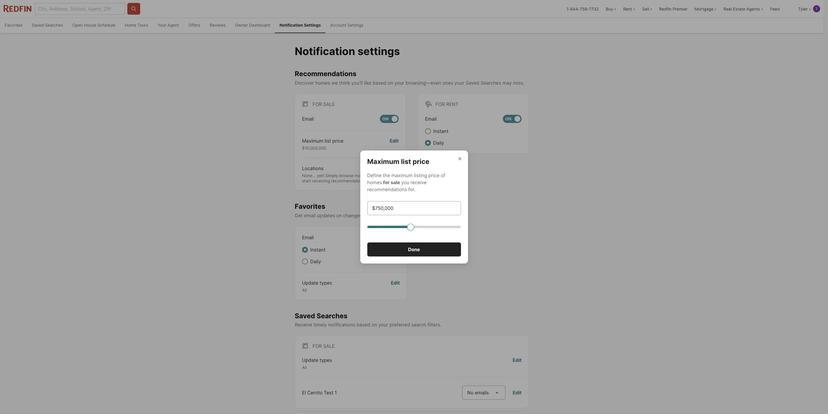 Task type: locate. For each thing, give the bounding box(es) containing it.
saved right "ones" at the right top of page
[[466, 80, 480, 86]]

on inside recommendations discover homes we think you'll like based on your browsing—even ones your saved searches may miss.
[[388, 80, 394, 86]]

notification for notification settings
[[280, 23, 303, 28]]

start
[[302, 178, 311, 183]]

instant right instant option
[[311, 247, 326, 253]]

for sale down timely
[[313, 343, 335, 349]]

1 vertical spatial maximum
[[367, 158, 400, 166]]

sale for discover
[[323, 101, 335, 107]]

0 vertical spatial daily
[[434, 140, 444, 146]]

2 vertical spatial price
[[429, 173, 440, 178]]

1 horizontal spatial saved
[[295, 312, 315, 320]]

email
[[302, 116, 314, 122], [425, 116, 437, 122], [302, 235, 314, 240]]

sale down we
[[323, 101, 335, 107]]

0 vertical spatial searches
[[45, 23, 63, 28]]

the inside define the maximum listing price of homes
[[383, 173, 390, 178]]

1 vertical spatial searches
[[481, 80, 502, 86]]

searches
[[45, 23, 63, 28], [481, 80, 502, 86], [317, 312, 348, 320]]

homes down recommendations
[[316, 80, 330, 86]]

edit
[[390, 138, 399, 144], [391, 280, 400, 286], [513, 357, 522, 363], [513, 390, 522, 396]]

0 vertical spatial instant
[[434, 128, 449, 134]]

0 vertical spatial on
[[388, 80, 394, 86]]

1 vertical spatial update
[[302, 357, 319, 363]]

no
[[468, 390, 474, 396]]

1 horizontal spatial favorites
[[295, 202, 326, 211]]

0 horizontal spatial the
[[369, 213, 377, 219]]

0 horizontal spatial searches
[[45, 23, 63, 28]]

based right the notifications
[[357, 322, 371, 328]]

1 horizontal spatial instant
[[434, 128, 449, 134]]

list
[[325, 138, 331, 144], [401, 158, 411, 166]]

the up for
[[383, 173, 390, 178]]

homes left "in"
[[378, 213, 393, 219]]

sale down timely
[[323, 343, 335, 349]]

favorites
[[5, 23, 22, 28], [295, 202, 326, 211]]

maximum for maximum list price
[[367, 158, 400, 166]]

offers
[[188, 23, 201, 28]]

your left 'preferred' on the left bottom of the page
[[379, 322, 388, 328]]

0 vertical spatial favorites
[[5, 23, 22, 28]]

searches left open
[[45, 23, 63, 28]]

1 vertical spatial saved
[[466, 80, 480, 86]]

for down "discover"
[[313, 101, 322, 107]]

0 horizontal spatial saved
[[32, 23, 44, 28]]

searches inside saved searches receive timely notifications based on your preferred search filters.
[[317, 312, 348, 320]]

saved for saved searches
[[32, 23, 44, 28]]

none range field inside maximum list price dialog
[[367, 224, 461, 231]]

el cerrito test 1
[[302, 390, 337, 396]]

price inside define the maximum listing price of homes
[[429, 173, 440, 178]]

1 horizontal spatial searches
[[317, 312, 348, 320]]

1 update types all from the top
[[302, 280, 332, 293]]

saved up receive
[[295, 312, 315, 320]]

1 vertical spatial on
[[337, 213, 342, 219]]

based right like
[[373, 80, 387, 86]]

0 vertical spatial types
[[320, 280, 332, 286]]

saved inside saved searches receive timely notifications based on your preferred search filters.
[[295, 312, 315, 320]]

based inside recommendations discover homes we think you'll like based on your browsing—even ones your saved searches may miss.
[[373, 80, 387, 86]]

2 horizontal spatial saved
[[466, 80, 480, 86]]

1 horizontal spatial settings
[[348, 23, 364, 28]]

0 horizontal spatial maximum
[[302, 138, 324, 144]]

1 horizontal spatial on
[[506, 116, 512, 121]]

recommendations discover homes we think you'll like based on your browsing—even ones your saved searches may miss.
[[295, 70, 525, 86]]

update
[[302, 280, 319, 286], [302, 357, 319, 363]]

list up maximum on the top left
[[401, 158, 411, 166]]

settings for notification settings
[[304, 23, 321, 28]]

for rent
[[436, 101, 459, 107]]

0 vertical spatial based
[[373, 80, 387, 86]]

2 horizontal spatial on
[[388, 80, 394, 86]]

0 vertical spatial price
[[333, 138, 344, 144]]

1 vertical spatial based
[[357, 322, 371, 328]]

1 vertical spatial to
[[363, 213, 368, 219]]

on inside favorites get email updates on changes to the homes in your favorites.
[[337, 213, 342, 219]]

notification settings
[[295, 45, 400, 58]]

1 vertical spatial the
[[369, 213, 377, 219]]

homes inside define the maximum listing price of homes
[[367, 180, 382, 185]]

1 horizontal spatial daily radio
[[425, 140, 431, 146]]

maximum up 'define'
[[367, 158, 400, 166]]

notification for notification settings
[[295, 45, 355, 58]]

1 horizontal spatial list
[[401, 158, 411, 166]]

to up for
[[380, 173, 384, 178]]

0 vertical spatial list
[[325, 138, 331, 144]]

1 vertical spatial daily radio
[[302, 259, 308, 265]]

filters.
[[428, 322, 442, 328]]

1 horizontal spatial on
[[372, 322, 377, 328]]

on right updates on the bottom left of page
[[337, 213, 342, 219]]

0 horizontal spatial favorites
[[5, 23, 22, 28]]

2 for sale from the top
[[313, 343, 335, 349]]

1 horizontal spatial maximum
[[367, 158, 400, 166]]

0 horizontal spatial daily radio
[[302, 259, 308, 265]]

price
[[333, 138, 344, 144], [413, 158, 430, 166], [429, 173, 440, 178]]

dashboard
[[249, 23, 270, 28]]

2 vertical spatial on
[[372, 322, 377, 328]]

saved searches receive timely notifications based on your preferred search filters.
[[295, 312, 442, 328]]

1 vertical spatial all
[[302, 365, 307, 370]]

daily radio down instant option
[[302, 259, 308, 265]]

2 on from the left
[[506, 116, 512, 121]]

instant for instant option
[[311, 247, 326, 253]]

for down timely
[[313, 343, 322, 349]]

2 settings from the left
[[348, 23, 364, 28]]

1 vertical spatial notification
[[295, 45, 355, 58]]

notification
[[280, 23, 303, 28], [295, 45, 355, 58]]

home tours
[[125, 23, 148, 28]]

0 vertical spatial to
[[380, 173, 384, 178]]

Instant radio
[[302, 247, 308, 253]]

0 horizontal spatial list
[[325, 138, 331, 144]]

settings right account
[[348, 23, 364, 28]]

None text field
[[372, 205, 456, 212]]

the inside favorites get email updates on changes to the homes in your favorites.
[[369, 213, 377, 219]]

2 update types all from the top
[[302, 357, 332, 370]]

the right changes
[[369, 213, 377, 219]]

user photo image
[[814, 5, 821, 12]]

email
[[304, 213, 316, 219]]

1 vertical spatial types
[[320, 357, 332, 363]]

favorites inside favorites get email updates on changes to the homes in your favorites.
[[295, 202, 326, 211]]

1 vertical spatial instant
[[311, 247, 326, 253]]

ones
[[443, 80, 454, 86]]

saved searches
[[32, 23, 63, 28]]

daily
[[434, 140, 444, 146], [311, 259, 321, 265]]

0 horizontal spatial settings
[[304, 23, 321, 28]]

searches left "may"
[[481, 80, 502, 86]]

None checkbox
[[380, 115, 399, 123], [503, 115, 522, 123], [380, 115, 399, 123], [503, 115, 522, 123]]

define
[[367, 173, 382, 178]]

on left 'preferred' on the left bottom of the page
[[372, 322, 377, 328]]

0 vertical spatial for sale
[[313, 101, 335, 107]]

0 horizontal spatial to
[[363, 213, 368, 219]]

for sale for discover
[[313, 101, 335, 107]]

0 horizontal spatial instant
[[311, 247, 326, 253]]

edit button
[[390, 137, 399, 151], [391, 279, 400, 293], [513, 357, 522, 370], [513, 389, 522, 396]]

1 on from the left
[[383, 116, 389, 121]]

1 sale from the top
[[323, 101, 335, 107]]

of
[[441, 173, 446, 178]]

settings
[[304, 23, 321, 28], [348, 23, 364, 28]]

on right like
[[388, 80, 394, 86]]

saved inside recommendations discover homes we think you'll like based on your browsing—even ones your saved searches may miss.
[[466, 80, 480, 86]]

open house schedule
[[72, 23, 115, 28]]

1 types from the top
[[320, 280, 332, 286]]

for left rent
[[436, 101, 445, 107]]

homes down 'define'
[[367, 180, 382, 185]]

yet!
[[317, 173, 324, 178]]

settings left account
[[304, 23, 321, 28]]

on inside saved searches receive timely notifications based on your preferred search filters.
[[372, 322, 377, 328]]

2 vertical spatial searches
[[317, 312, 348, 320]]

maximum list price dialog
[[360, 151, 468, 264]]

for sale down we
[[313, 101, 335, 107]]

feed button
[[767, 0, 795, 18]]

all
[[302, 288, 307, 293], [302, 365, 307, 370]]

feed
[[771, 6, 780, 11]]

1 vertical spatial daily
[[311, 259, 321, 265]]

1 vertical spatial favorites
[[295, 202, 326, 211]]

0 vertical spatial update types all
[[302, 280, 332, 293]]

1 horizontal spatial to
[[380, 173, 384, 178]]

home tours link
[[120, 18, 153, 33]]

1 vertical spatial for sale
[[313, 343, 335, 349]]

homes right more
[[366, 173, 379, 178]]

maximum list price $10,000,000
[[302, 138, 344, 150]]

may
[[503, 80, 512, 86]]

0 vertical spatial update
[[302, 280, 319, 286]]

1 vertical spatial list
[[401, 158, 411, 166]]

0 vertical spatial saved
[[32, 23, 44, 28]]

in
[[394, 213, 398, 219]]

2 vertical spatial saved
[[295, 312, 315, 320]]

maximum
[[392, 173, 413, 178]]

searches up the notifications
[[317, 312, 348, 320]]

1 horizontal spatial the
[[383, 173, 390, 178]]

like
[[364, 80, 372, 86]]

list up $10,000,000
[[325, 138, 331, 144]]

price inside 'maximum list price $10,000,000'
[[333, 138, 344, 144]]

0 vertical spatial sale
[[323, 101, 335, 107]]

0 vertical spatial maximum
[[302, 138, 324, 144]]

notification settings
[[280, 23, 321, 28]]

1 settings from the left
[[304, 23, 321, 28]]

Daily radio
[[425, 140, 431, 146], [302, 259, 308, 265]]

844-
[[571, 6, 580, 11]]

daily radio down instant radio
[[425, 140, 431, 146]]

1 for sale from the top
[[313, 101, 335, 107]]

to right changes
[[363, 213, 368, 219]]

reviews link
[[205, 18, 231, 33]]

price inside maximum list price element
[[413, 158, 430, 166]]

account
[[330, 23, 347, 28]]

your
[[395, 80, 405, 86], [455, 80, 465, 86], [399, 213, 409, 219], [379, 322, 388, 328]]

instant right instant radio
[[434, 128, 449, 134]]

0 vertical spatial notification
[[280, 23, 303, 28]]

0 horizontal spatial based
[[357, 322, 371, 328]]

for sale
[[382, 180, 401, 185]]

0 horizontal spatial on
[[337, 213, 342, 219]]

saved right favorites link
[[32, 23, 44, 28]]

1 vertical spatial update types all
[[302, 357, 332, 370]]

maximum up $10,000,000
[[302, 138, 324, 144]]

0 vertical spatial all
[[302, 288, 307, 293]]

homes inside recommendations discover homes we think you'll like based on your browsing—even ones your saved searches may miss.
[[316, 80, 330, 86]]

2 update from the top
[[302, 357, 319, 363]]

0 horizontal spatial on
[[383, 116, 389, 121]]

saved
[[32, 23, 44, 28], [466, 80, 480, 86], [295, 312, 315, 320]]

email for for sale
[[302, 116, 314, 122]]

1 vertical spatial sale
[[323, 343, 335, 349]]

1 vertical spatial price
[[413, 158, 430, 166]]

2 sale from the top
[[323, 343, 335, 349]]

settings for account settings
[[348, 23, 364, 28]]

recommendations
[[295, 70, 357, 78]]

searches for saved searches receive timely notifications based on your preferred search filters.
[[317, 312, 348, 320]]

list for maximum list price $10,000,000
[[325, 138, 331, 144]]

None range field
[[367, 224, 461, 231]]

list for maximum list price
[[401, 158, 411, 166]]

open
[[72, 23, 83, 28]]

0 vertical spatial the
[[383, 173, 390, 178]]

maximum inside dialog
[[367, 158, 400, 166]]

your right "in"
[[399, 213, 409, 219]]

maximum list price element
[[367, 151, 437, 166]]

sale
[[323, 101, 335, 107], [323, 343, 335, 349]]

maximum
[[302, 138, 324, 144], [367, 158, 400, 166]]

to inside locations none... yet! simply browse more homes to start receiving recommendations.
[[380, 173, 384, 178]]

2 horizontal spatial searches
[[481, 80, 502, 86]]

home
[[125, 23, 136, 28]]

to
[[380, 173, 384, 178], [363, 213, 368, 219]]

maximum inside 'maximum list price $10,000,000'
[[302, 138, 324, 144]]

recommendations
[[367, 187, 407, 192]]

list inside 'maximum list price $10,000,000'
[[325, 138, 331, 144]]

saved searches link
[[27, 18, 68, 33]]

favorites get email updates on changes to the homes in your favorites.
[[295, 202, 432, 219]]

list inside maximum list price element
[[401, 158, 411, 166]]

done
[[408, 247, 420, 253]]

1 horizontal spatial daily
[[434, 140, 444, 146]]

offers link
[[184, 18, 205, 33]]

0 horizontal spatial daily
[[311, 259, 321, 265]]

on
[[388, 80, 394, 86], [337, 213, 342, 219], [372, 322, 377, 328]]

1 horizontal spatial based
[[373, 80, 387, 86]]

0 vertical spatial daily radio
[[425, 140, 431, 146]]

receive
[[295, 322, 312, 328]]



Task type: vqa. For each thing, say whether or not it's contained in the screenshot.
right "WITH"
no



Task type: describe. For each thing, give the bounding box(es) containing it.
price for maximum list price $10,000,000
[[333, 138, 344, 144]]

your agent
[[158, 23, 179, 28]]

redfin
[[660, 6, 672, 11]]

reviews
[[210, 23, 226, 28]]

Instant radio
[[425, 128, 431, 134]]

favorites for favorites get email updates on changes to the homes in your favorites.
[[295, 202, 326, 211]]

none...
[[302, 173, 316, 178]]

emails
[[475, 390, 489, 396]]

1-844-759-7732
[[567, 6, 599, 11]]

schedule
[[97, 23, 115, 28]]

1 update from the top
[[302, 280, 319, 286]]

listing
[[414, 173, 427, 178]]

your left browsing—even
[[395, 80, 405, 86]]

1-844-759-7732 link
[[567, 6, 599, 11]]

owner dashboard
[[235, 23, 270, 28]]

agent
[[168, 23, 179, 28]]

define the maximum listing price of homes
[[367, 173, 446, 185]]

your
[[158, 23, 166, 28]]

instant for instant radio
[[434, 128, 449, 134]]

changes
[[343, 213, 362, 219]]

tours
[[137, 23, 148, 28]]

premier
[[673, 6, 688, 11]]

daily for instant option's daily option
[[311, 259, 321, 265]]

no emails
[[468, 390, 489, 396]]

favorites link
[[0, 18, 27, 33]]

simply
[[326, 173, 338, 178]]

your agent link
[[153, 18, 184, 33]]

1-
[[567, 6, 571, 11]]

receiving
[[313, 178, 330, 183]]

759-
[[580, 6, 589, 11]]

your inside favorites get email updates on changes to the homes in your favorites.
[[399, 213, 409, 219]]

discover
[[295, 80, 314, 86]]

rent
[[446, 101, 459, 107]]

house
[[84, 23, 96, 28]]

for
[[383, 180, 390, 185]]

notification settings link
[[275, 18, 326, 33]]

2 types from the top
[[320, 357, 332, 363]]

your right "ones" at the right top of page
[[455, 80, 465, 86]]

receive
[[411, 180, 427, 185]]

sale for searches
[[323, 343, 335, 349]]

we
[[332, 80, 338, 86]]

submit search image
[[131, 6, 137, 12]]

test
[[324, 390, 334, 396]]

searches for saved searches
[[45, 23, 63, 28]]

homes inside locations none... yet! simply browse more homes to start receiving recommendations.
[[366, 173, 379, 178]]

favorites for favorites
[[5, 23, 22, 28]]

settings
[[358, 45, 400, 58]]

to inside favorites get email updates on changes to the homes in your favorites.
[[363, 213, 368, 219]]

saved for saved searches receive timely notifications based on your preferred search filters.
[[295, 312, 315, 320]]

preferred
[[390, 322, 410, 328]]

1
[[335, 390, 337, 396]]

maximum list price
[[367, 158, 430, 166]]

your inside saved searches receive timely notifications based on your preferred search filters.
[[379, 322, 388, 328]]

account settings link
[[326, 18, 368, 33]]

el
[[302, 390, 306, 396]]

browsing—even
[[406, 80, 442, 86]]

searches inside recommendations discover homes we think you'll like based on your browsing—even ones your saved searches may miss.
[[481, 80, 502, 86]]

favorites.
[[410, 213, 432, 219]]

sale
[[391, 180, 400, 185]]

account settings
[[330, 23, 364, 28]]

for for discover
[[313, 101, 322, 107]]

2 all from the top
[[302, 365, 307, 370]]

1 all from the top
[[302, 288, 307, 293]]

7732
[[589, 6, 599, 11]]

daily for daily option associated with instant radio
[[434, 140, 444, 146]]

timely
[[314, 322, 327, 328]]

owner dashboard link
[[231, 18, 275, 33]]

on for rent
[[506, 116, 512, 121]]

price for maximum list price
[[413, 158, 430, 166]]

search
[[412, 322, 427, 328]]

you'll
[[352, 80, 363, 86]]

owner
[[235, 23, 248, 28]]

email for for rent
[[425, 116, 437, 122]]

done button
[[367, 243, 461, 257]]

more
[[355, 173, 365, 178]]

based inside saved searches receive timely notifications based on your preferred search filters.
[[357, 322, 371, 328]]

for for searches
[[313, 343, 322, 349]]

recommendations.
[[331, 178, 367, 183]]

none text field inside maximum list price dialog
[[372, 205, 456, 212]]

miss.
[[513, 80, 525, 86]]

get
[[295, 213, 303, 219]]

maximum for maximum list price $10,000,000
[[302, 138, 324, 144]]

locations none... yet! simply browse more homes to start receiving recommendations.
[[302, 166, 384, 183]]

daily radio for instant radio
[[425, 140, 431, 146]]

you receive recommendations for.
[[367, 180, 427, 192]]

on for sale
[[383, 116, 389, 121]]

notifications
[[328, 322, 356, 328]]

think
[[339, 80, 350, 86]]

daily radio for instant option
[[302, 259, 308, 265]]

locations
[[302, 166, 324, 171]]

homes inside favorites get email updates on changes to the homes in your favorites.
[[378, 213, 393, 219]]

redfin premier
[[660, 6, 688, 11]]

for sale for searches
[[313, 343, 335, 349]]

for.
[[409, 187, 416, 192]]

cerrito
[[308, 390, 323, 396]]

you
[[401, 180, 410, 185]]

browse
[[340, 173, 354, 178]]



